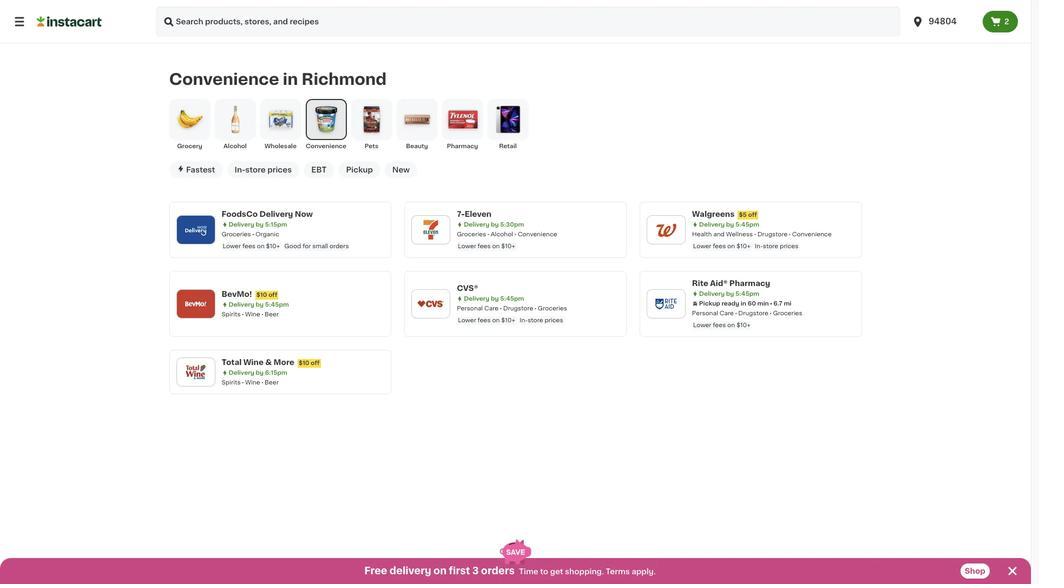 Task type: describe. For each thing, give the bounding box(es) containing it.
min
[[757, 301, 769, 307]]

health and wellness drugstore convenience
[[692, 232, 832, 237]]

pets
[[365, 143, 378, 149]]

foodsco delivery now logo image
[[182, 216, 210, 244]]

Search field
[[156, 6, 901, 37]]

rite
[[692, 280, 708, 287]]

to
[[540, 568, 548, 576]]

retail button
[[487, 99, 528, 151]]

2
[[1004, 18, 1009, 25]]

by for cvs® logo
[[491, 296, 499, 302]]

prices for health and wellness drugstore convenience
[[780, 243, 798, 249]]

wholesale button
[[260, 99, 301, 151]]

5:15pm
[[265, 222, 287, 228]]

$10 inside bevmo! $10 off
[[256, 292, 267, 298]]

walgreens $5 off
[[692, 210, 757, 218]]

beauty button
[[396, 99, 438, 151]]

shopping.
[[565, 568, 604, 576]]

$10+ for health and wellness
[[737, 243, 751, 249]]

rite aid® pharmacy
[[692, 280, 770, 287]]

foodsco
[[222, 210, 258, 218]]

delivery for rite aid® pharmacy logo
[[699, 291, 725, 297]]

$10 inside "total wine & more $10 off"
[[299, 360, 309, 366]]

walgreens logo image
[[652, 216, 680, 244]]

grocery button
[[169, 99, 210, 151]]

shop
[[965, 568, 986, 575]]

foodsco delivery now
[[222, 210, 313, 218]]

small
[[312, 243, 328, 249]]

total wine & more logo image
[[182, 358, 210, 386]]

groceries organic
[[222, 232, 279, 237]]

cvs® logo image
[[417, 290, 445, 318]]

wholesale
[[265, 143, 297, 149]]

delivery for the foodsco delivery now logo
[[229, 222, 254, 228]]

lower for health and wellness
[[693, 243, 711, 249]]

beer for &
[[265, 380, 279, 386]]

spirits wine beer for total
[[222, 380, 279, 386]]

by for 7-eleven logo
[[491, 222, 499, 228]]

off for walgreens
[[748, 212, 757, 218]]

1 horizontal spatial alcohol
[[491, 232, 513, 237]]

lower for groceries
[[223, 243, 241, 249]]

terms
[[606, 568, 630, 576]]

by for total wine & more logo
[[256, 370, 264, 376]]

save image
[[500, 540, 531, 565]]

bevmo! $10 off
[[222, 291, 277, 298]]

5:45pm for beer
[[265, 302, 289, 308]]

pickup ready in 60 min
[[699, 301, 769, 307]]

prices for personal care drugstore groceries
[[545, 318, 563, 324]]

richmond
[[302, 72, 387, 87]]

1 horizontal spatial in
[[741, 301, 746, 307]]

retail
[[499, 143, 517, 149]]

0 vertical spatial lower fees on $10+
[[458, 243, 515, 249]]

delivery for total wine & more logo
[[229, 370, 254, 376]]

1 94804 button from the left
[[905, 6, 983, 37]]

5:30pm
[[500, 222, 524, 228]]

0 horizontal spatial personal care drugstore groceries
[[457, 306, 567, 312]]

94804
[[929, 17, 957, 25]]

pickup for pickup
[[346, 166, 373, 174]]

pharmacy button
[[442, 99, 483, 151]]

in-store prices
[[235, 166, 292, 174]]

5:45pm for convenience
[[735, 222, 759, 228]]

now
[[295, 210, 313, 218]]

shop button
[[960, 564, 990, 579]]

mi
[[784, 301, 791, 307]]

fastest button
[[169, 162, 223, 178]]

delivery for 7-eleven logo
[[464, 222, 489, 228]]

pets button
[[351, 99, 392, 151]]

more
[[274, 359, 294, 366]]

ready
[[722, 301, 739, 307]]

lower for personal care
[[458, 318, 476, 324]]

wellness
[[726, 232, 753, 237]]

6.7 mi
[[774, 301, 791, 307]]

1 horizontal spatial personal
[[692, 311, 718, 317]]

fees for health and wellness
[[713, 243, 726, 249]]

spirits for bevmo!
[[222, 312, 241, 318]]

in- for personal care drugstore groceries
[[520, 318, 528, 324]]

organic
[[255, 232, 279, 237]]

beauty
[[406, 143, 428, 149]]

0 horizontal spatial in
[[283, 72, 298, 87]]

by for bevmo! logo on the left
[[256, 302, 264, 308]]

convenience button
[[306, 99, 347, 151]]

in- for health and wellness drugstore convenience
[[755, 243, 763, 249]]

&
[[265, 359, 272, 366]]

by for the foodsco delivery now logo
[[256, 222, 264, 228]]

delivery by 5:15pm
[[229, 222, 287, 228]]

convenience in richmond
[[169, 72, 387, 87]]

delivery by 5:45pm up ready
[[699, 291, 759, 297]]

ebt
[[311, 166, 327, 174]]

0 horizontal spatial orders
[[330, 243, 349, 249]]

fees down the delivery by 5:30pm
[[478, 243, 491, 249]]

1 horizontal spatial care
[[720, 311, 734, 317]]

for
[[303, 243, 311, 249]]

off for bevmo!
[[268, 292, 277, 298]]

lower fees on $10+ good for small orders
[[223, 243, 349, 249]]

time
[[519, 568, 538, 576]]

cvs®
[[457, 285, 478, 292]]

delivery for bevmo! logo on the left
[[229, 302, 254, 308]]



Task type: vqa. For each thing, say whether or not it's contained in the screenshot.
first The from the top of the Main Content containing Staples
no



Task type: locate. For each thing, give the bounding box(es) containing it.
fees
[[242, 243, 255, 249], [478, 243, 491, 249], [713, 243, 726, 249], [478, 318, 491, 324], [713, 322, 726, 328]]

lower down pickup ready in 60 min
[[693, 322, 711, 328]]

1 vertical spatial off
[[268, 292, 277, 298]]

2 spirits wine beer from the top
[[222, 380, 279, 386]]

1 vertical spatial in-
[[755, 243, 763, 249]]

7-eleven
[[457, 210, 492, 218]]

wine for $10
[[245, 312, 260, 318]]

0 vertical spatial $10
[[256, 292, 267, 298]]

beer for off
[[265, 312, 279, 318]]

2 vertical spatial wine
[[245, 380, 260, 386]]

1 horizontal spatial prices
[[545, 318, 563, 324]]

delivery up 5:15pm
[[259, 210, 293, 218]]

lower fees on $10+
[[458, 243, 515, 249], [693, 322, 751, 328]]

pickup inside button
[[346, 166, 373, 174]]

orders right 3
[[481, 567, 515, 576]]

delivery down the 'foodsco'
[[229, 222, 254, 228]]

delivery by 5:45pm for spirits wine beer
[[229, 302, 289, 308]]

delivery by 5:45pm down bevmo! $10 off
[[229, 302, 289, 308]]

2 button
[[983, 11, 1018, 32]]

0 horizontal spatial alcohol
[[224, 143, 247, 149]]

pharmacy up 60
[[729, 280, 770, 287]]

0 vertical spatial beer
[[265, 312, 279, 318]]

delivery down total
[[229, 370, 254, 376]]

0 vertical spatial pharmacy
[[447, 143, 478, 149]]

1 beer from the top
[[265, 312, 279, 318]]

personal down cvs®
[[457, 306, 483, 312]]

delivery down the eleven
[[464, 222, 489, 228]]

$10 right more
[[299, 360, 309, 366]]

in-
[[235, 166, 245, 174], [755, 243, 763, 249], [520, 318, 528, 324]]

delivery by 5:45pm down walgreens $5 off
[[699, 222, 759, 228]]

delivery down cvs®
[[464, 296, 489, 302]]

off inside walgreens $5 off
[[748, 212, 757, 218]]

2 spirits from the top
[[222, 380, 241, 386]]

spirits
[[222, 312, 241, 318], [222, 380, 241, 386]]

2 vertical spatial prices
[[545, 318, 563, 324]]

grocery
[[177, 143, 202, 149]]

$10+ for groceries
[[266, 243, 280, 249]]

0 vertical spatial pickup
[[346, 166, 373, 174]]

on
[[257, 243, 265, 249], [492, 243, 500, 249], [727, 243, 735, 249], [492, 318, 500, 324], [727, 322, 735, 328], [434, 567, 447, 576]]

7-eleven logo image
[[417, 216, 445, 244]]

alcohol
[[224, 143, 247, 149], [491, 232, 513, 237]]

close image
[[1006, 565, 1019, 578]]

off inside bevmo! $10 off
[[268, 292, 277, 298]]

groceries
[[222, 232, 251, 237], [457, 232, 486, 237], [538, 306, 567, 312], [773, 311, 802, 317]]

2 horizontal spatial store
[[763, 243, 778, 249]]

1 vertical spatial pickup
[[699, 301, 720, 307]]

in-store prices button
[[227, 162, 299, 178]]

off right more
[[311, 360, 320, 366]]

store for personal care drugstore groceries
[[528, 318, 543, 324]]

instacart logo image
[[37, 15, 102, 28]]

2 vertical spatial off
[[311, 360, 320, 366]]

1 horizontal spatial orders
[[481, 567, 515, 576]]

6:15pm
[[265, 370, 287, 376]]

wine down delivery by 6:15pm
[[245, 380, 260, 386]]

aid®
[[710, 280, 728, 287]]

off inside "total wine & more $10 off"
[[311, 360, 320, 366]]

lower fees on $10+ in-store prices down cvs®
[[458, 318, 563, 324]]

personal
[[457, 306, 483, 312], [692, 311, 718, 317]]

pickup down pets
[[346, 166, 373, 174]]

prices inside button
[[267, 166, 292, 174]]

0 vertical spatial spirits wine beer
[[222, 312, 279, 318]]

lower fees on $10+ in-store prices for drugstore
[[458, 318, 563, 324]]

0 vertical spatial orders
[[330, 243, 349, 249]]

2 horizontal spatial off
[[748, 212, 757, 218]]

spirits down total
[[222, 380, 241, 386]]

new button
[[385, 162, 417, 178]]

0 horizontal spatial personal
[[457, 306, 483, 312]]

personal care drugstore groceries
[[457, 306, 567, 312], [692, 311, 802, 317]]

orders
[[330, 243, 349, 249], [481, 567, 515, 576]]

None search field
[[156, 6, 901, 37]]

by
[[256, 222, 264, 228], [491, 222, 499, 228], [726, 222, 734, 228], [726, 291, 734, 297], [491, 296, 499, 302], [256, 302, 264, 308], [256, 370, 264, 376]]

6.7
[[774, 301, 782, 307]]

lower fees on $10+ in-store prices
[[693, 243, 798, 249], [458, 318, 563, 324]]

pickup left ready
[[699, 301, 720, 307]]

2 vertical spatial store
[[528, 318, 543, 324]]

eleven
[[465, 210, 492, 218]]

1 vertical spatial lower fees on $10+ in-store prices
[[458, 318, 563, 324]]

1 vertical spatial $10
[[299, 360, 309, 366]]

0 horizontal spatial prices
[[267, 166, 292, 174]]

3
[[472, 567, 479, 576]]

free delivery on first 3 orders time to get shopping. terms apply.
[[364, 567, 656, 576]]

delivery by 5:45pm down cvs®
[[464, 296, 524, 302]]

delivery by 5:45pm for personal care drugstore groceries
[[464, 296, 524, 302]]

apply.
[[632, 568, 656, 576]]

convenience inside button
[[306, 143, 346, 149]]

convenience
[[169, 72, 279, 87], [306, 143, 346, 149], [518, 232, 557, 237], [792, 232, 832, 237]]

rite aid® pharmacy logo image
[[652, 290, 680, 318]]

bevmo! logo image
[[182, 290, 210, 318]]

fees down groceries organic
[[242, 243, 255, 249]]

delivery by 5:45pm for health and wellness drugstore convenience
[[699, 222, 759, 228]]

pickup button
[[338, 162, 380, 178]]

1 vertical spatial prices
[[780, 243, 798, 249]]

alcohol button
[[215, 99, 256, 151]]

delivery
[[259, 210, 293, 218], [229, 222, 254, 228], [464, 222, 489, 228], [699, 222, 725, 228], [699, 291, 725, 297], [464, 296, 489, 302], [229, 302, 254, 308], [229, 370, 254, 376]]

fees down cvs®
[[478, 318, 491, 324]]

orders right small
[[330, 243, 349, 249]]

lower down the 7-
[[458, 243, 476, 249]]

2 94804 button from the left
[[911, 6, 976, 37]]

1 vertical spatial orders
[[481, 567, 515, 576]]

0 horizontal spatial care
[[484, 306, 499, 312]]

lower down cvs®
[[458, 318, 476, 324]]

0 vertical spatial spirits
[[222, 312, 241, 318]]

spirits wine beer
[[222, 312, 279, 318], [222, 380, 279, 386]]

spirits down the bevmo!
[[222, 312, 241, 318]]

good
[[284, 243, 301, 249]]

1 vertical spatial store
[[763, 243, 778, 249]]

first
[[449, 567, 470, 576]]

0 horizontal spatial lower fees on $10+ in-store prices
[[458, 318, 563, 324]]

1 horizontal spatial in-
[[520, 318, 528, 324]]

fees for groceries
[[242, 243, 255, 249]]

health
[[692, 232, 712, 237]]

groceries alcohol convenience
[[457, 232, 557, 237]]

delivery for cvs® logo
[[464, 296, 489, 302]]

in
[[283, 72, 298, 87], [741, 301, 746, 307]]

in left 60
[[741, 301, 746, 307]]

total
[[222, 359, 242, 366]]

delivery down the bevmo!
[[229, 302, 254, 308]]

0 horizontal spatial $10
[[256, 292, 267, 298]]

in- inside button
[[235, 166, 245, 174]]

alcohol up in-store prices
[[224, 143, 247, 149]]

alcohol inside button
[[224, 143, 247, 149]]

personal down rite
[[692, 311, 718, 317]]

lower down health
[[693, 243, 711, 249]]

5:45pm for groceries
[[500, 296, 524, 302]]

store for health and wellness drugstore convenience
[[763, 243, 778, 249]]

delivery by 6:15pm
[[229, 370, 287, 376]]

1 spirits from the top
[[222, 312, 241, 318]]

1 vertical spatial beer
[[265, 380, 279, 386]]

lower fees on $10+ in-store prices down wellness
[[693, 243, 798, 249]]

free
[[364, 567, 387, 576]]

0 vertical spatial store
[[245, 166, 266, 174]]

by for walgreens logo
[[726, 222, 734, 228]]

beer down 6:15pm
[[265, 380, 279, 386]]

ebt button
[[304, 162, 334, 178]]

spirits wine beer down delivery by 6:15pm
[[222, 380, 279, 386]]

and
[[713, 232, 725, 237]]

1 horizontal spatial store
[[528, 318, 543, 324]]

wine down bevmo! $10 off
[[245, 312, 260, 318]]

0 vertical spatial in-
[[235, 166, 245, 174]]

delivery down aid®
[[699, 291, 725, 297]]

1 vertical spatial pharmacy
[[729, 280, 770, 287]]

1 vertical spatial lower fees on $10+
[[693, 322, 751, 328]]

delivery by 5:30pm
[[464, 222, 524, 228]]

spirits for total wine & more
[[222, 380, 241, 386]]

bevmo!
[[222, 291, 252, 298]]

0 horizontal spatial store
[[245, 166, 266, 174]]

0 vertical spatial wine
[[245, 312, 260, 318]]

1 spirits wine beer from the top
[[222, 312, 279, 318]]

personal care drugstore groceries down 60
[[692, 311, 802, 317]]

alcohol down the delivery by 5:30pm
[[491, 232, 513, 237]]

spirits wine beer down bevmo! $10 off
[[222, 312, 279, 318]]

0 horizontal spatial pharmacy
[[447, 143, 478, 149]]

by for rite aid® pharmacy logo
[[726, 291, 734, 297]]

off right the bevmo!
[[268, 292, 277, 298]]

1 vertical spatial wine
[[243, 359, 264, 366]]

lower fees on $10+ down ready
[[693, 322, 751, 328]]

wine
[[245, 312, 260, 318], [243, 359, 264, 366], [245, 380, 260, 386]]

pickup for pickup ready in 60 min
[[699, 301, 720, 307]]

0 vertical spatial off
[[748, 212, 757, 218]]

beer down bevmo! $10 off
[[265, 312, 279, 318]]

2 beer from the top
[[265, 380, 279, 386]]

0 vertical spatial lower fees on $10+ in-store prices
[[693, 243, 798, 249]]

$10 right the bevmo!
[[256, 292, 267, 298]]

off
[[748, 212, 757, 218], [268, 292, 277, 298], [311, 360, 320, 366]]

off right '$5'
[[748, 212, 757, 218]]

$5
[[739, 212, 747, 218]]

1 horizontal spatial $10
[[299, 360, 309, 366]]

get
[[550, 568, 563, 576]]

1 vertical spatial spirits
[[222, 380, 241, 386]]

pharmacy right "beauty"
[[447, 143, 478, 149]]

$10
[[256, 292, 267, 298], [299, 360, 309, 366]]

fastest
[[186, 166, 215, 174]]

0 horizontal spatial off
[[268, 292, 277, 298]]

0 vertical spatial prices
[[267, 166, 292, 174]]

1 vertical spatial in
[[741, 301, 746, 307]]

lower fees on $10+ down the delivery by 5:30pm
[[458, 243, 515, 249]]

7-
[[457, 210, 465, 218]]

spirits wine beer for bevmo!
[[222, 312, 279, 318]]

0 horizontal spatial lower fees on $10+
[[458, 243, 515, 249]]

in up wholesale button
[[283, 72, 298, 87]]

2 vertical spatial in-
[[520, 318, 528, 324]]

60
[[748, 301, 756, 307]]

0 vertical spatial alcohol
[[224, 143, 247, 149]]

delivery by 5:45pm
[[699, 222, 759, 228], [699, 291, 759, 297], [464, 296, 524, 302], [229, 302, 289, 308]]

pharmacy
[[447, 143, 478, 149], [729, 280, 770, 287]]

delivery for walgreens logo
[[699, 222, 725, 228]]

personal care drugstore groceries down cvs®
[[457, 306, 567, 312]]

convenience in richmond main content
[[0, 43, 1031, 584]]

walgreens
[[692, 210, 735, 218]]

delivery
[[390, 567, 431, 576]]

1 vertical spatial spirits wine beer
[[222, 380, 279, 386]]

lower fees on $10+ in-store prices for wellness
[[693, 243, 798, 249]]

1 horizontal spatial off
[[311, 360, 320, 366]]

store inside in-store prices button
[[245, 166, 266, 174]]

1 horizontal spatial pickup
[[699, 301, 720, 307]]

lower down groceries organic
[[223, 243, 241, 249]]

pickup
[[346, 166, 373, 174], [699, 301, 720, 307]]

1 vertical spatial alcohol
[[491, 232, 513, 237]]

new
[[392, 166, 410, 174]]

delivery down walgreens
[[699, 222, 725, 228]]

0 horizontal spatial in-
[[235, 166, 245, 174]]

1 horizontal spatial lower fees on $10+
[[693, 322, 751, 328]]

prices
[[267, 166, 292, 174], [780, 243, 798, 249], [545, 318, 563, 324]]

2 horizontal spatial prices
[[780, 243, 798, 249]]

drugstore
[[757, 232, 788, 237], [503, 306, 533, 312], [738, 311, 768, 317]]

store
[[245, 166, 266, 174], [763, 243, 778, 249], [528, 318, 543, 324]]

0 horizontal spatial pickup
[[346, 166, 373, 174]]

1 horizontal spatial lower fees on $10+ in-store prices
[[693, 243, 798, 249]]

1 horizontal spatial pharmacy
[[729, 280, 770, 287]]

wine for wine
[[245, 380, 260, 386]]

1 horizontal spatial personal care drugstore groceries
[[692, 311, 802, 317]]

fees down and at the top of the page
[[713, 243, 726, 249]]

total wine & more $10 off
[[222, 359, 320, 366]]

beer
[[265, 312, 279, 318], [265, 380, 279, 386]]

2 horizontal spatial in-
[[755, 243, 763, 249]]

0 vertical spatial in
[[283, 72, 298, 87]]

fees down ready
[[713, 322, 726, 328]]

$10+ for personal care
[[501, 318, 515, 324]]

wine up delivery by 6:15pm
[[243, 359, 264, 366]]

fees for personal care
[[478, 318, 491, 324]]

pharmacy inside "pharmacy" button
[[447, 143, 478, 149]]



